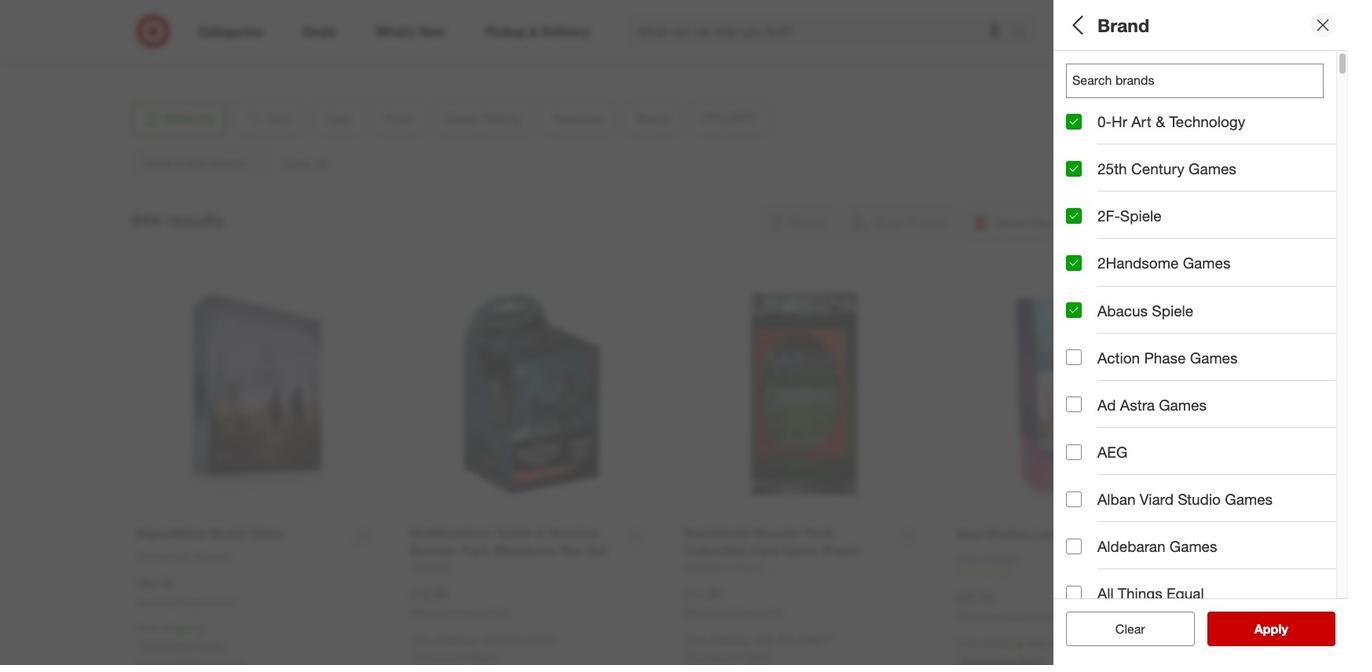 Task type: describe. For each thing, give the bounding box(es) containing it.
ad
[[1097, 396, 1116, 414]]

none text field inside brand dialog
[[1066, 64, 1324, 98]]

Abacus Spiele checkbox
[[1066, 303, 1082, 318]]

free shipping with $35 orders*
[[957, 637, 1106, 650]]

all filters
[[1066, 14, 1142, 36]]

exclusions apply. button for $15.95
[[687, 649, 772, 664]]

search
[[1006, 25, 1043, 41]]

new
[[1066, 247, 1088, 260]]

Ad Astra Games checkbox
[[1066, 397, 1082, 413]]

orders* for $15.95
[[797, 633, 833, 647]]

$18.99 when purchased online
[[410, 586, 510, 619]]

alban viard studio games
[[1097, 490, 1273, 508]]

all for all filters
[[1066, 14, 1088, 36]]

spiele;
[[1306, 302, 1340, 315]]

type board games; card games; collectible trading cards; ga
[[1066, 62, 1348, 95]]

2835
[[143, 13, 168, 26]]

with for $18.99
[[480, 633, 500, 647]]

collectible
[[1208, 82, 1260, 95]]

$0
[[1066, 137, 1078, 150]]

2handsome games
[[1097, 254, 1231, 272]]

include
[[1097, 395, 1146, 413]]

hr inside brand dialog
[[1112, 112, 1127, 130]]

when for $20.99
[[957, 611, 981, 623]]

$35 for $20.99
[[1050, 637, 1068, 650]]

53719
[[211, 29, 242, 42]]

park
[[229, 13, 251, 26]]

What can we help you find? suggestions appear below search field
[[628, 14, 1017, 49]]

rating
[[1112, 177, 1159, 195]]

shipping for $20.99
[[982, 637, 1024, 650]]

aeg
[[1097, 443, 1128, 461]]

all
[[1141, 621, 1153, 637]]

brand 0-hr art & technology; 25th century games; 2f-spiele; 2
[[1066, 282, 1348, 315]]

when for $15.95
[[683, 607, 708, 619]]

all things equal
[[1097, 585, 1204, 603]]

$50
[[1241, 137, 1258, 150]]

2handsome
[[1097, 254, 1179, 272]]

purchased for $84.95
[[164, 597, 209, 608]]

clear all
[[1108, 621, 1153, 637]]

free for $15.95
[[683, 633, 705, 647]]

online for $84.95
[[211, 597, 237, 608]]

wi
[[195, 29, 208, 42]]

exclusions inside free shipping * * exclusions apply.
[[141, 639, 193, 652]]

commerce
[[171, 13, 226, 26]]

25th century games
[[1097, 160, 1236, 178]]

ga
[[1338, 82, 1348, 95]]

art inside brand 0-hr art & technology; 25th century games; 2f-spiele; 2
[[1091, 302, 1106, 315]]

online for $20.99
[[1031, 611, 1057, 623]]

$18.99
[[410, 586, 448, 602]]

free inside free shipping * * exclusions apply.
[[137, 622, 158, 636]]

fpo/apo button
[[1066, 326, 1348, 381]]

fpo/apo
[[1066, 342, 1134, 360]]

search button
[[1006, 14, 1043, 52]]

$25
[[1180, 137, 1198, 150]]

1
[[1006, 567, 1011, 579]]

$84.95 when purchased online
[[137, 576, 237, 608]]

abacus
[[1097, 301, 1148, 319]]

944 results
[[131, 209, 224, 231]]

0-hr art & technology
[[1097, 112, 1245, 130]]

include out of stock
[[1097, 395, 1230, 413]]

* down $18.99
[[410, 650, 414, 663]]

board
[[1066, 82, 1096, 95]]

$15;
[[1096, 137, 1117, 150]]

us
[[143, 45, 158, 58]]

technology
[[1169, 112, 1245, 130]]

$15.95
[[683, 586, 721, 602]]

shipping inside free shipping * * exclusions apply.
[[162, 622, 204, 636]]

0 horizontal spatial games;
[[1099, 82, 1137, 95]]

guest rating button
[[1066, 161, 1348, 216]]

* down $84.95 when purchased online at the left of the page
[[204, 622, 207, 636]]

card
[[1140, 82, 1164, 95]]

art inside brand dialog
[[1131, 112, 1152, 130]]

trading
[[1264, 82, 1299, 95]]

drive
[[254, 13, 279, 26]]

free shipping with $35 orders* * exclusions apply. for $18.99
[[410, 633, 560, 663]]

2835 commerce park drive fitchburg , wi 53719 us
[[143, 13, 279, 58]]

Alban Viard Studio Games checkbox
[[1066, 492, 1082, 507]]

brand dialog
[[1053, 0, 1348, 665]]

clear for clear
[[1115, 621, 1145, 637]]

purchased for $18.99
[[437, 607, 482, 619]]

ad astra games
[[1097, 396, 1207, 414]]

all for all things equal
[[1097, 585, 1114, 603]]

AEG checkbox
[[1066, 444, 1082, 460]]

when for $84.95
[[137, 597, 161, 608]]

0- inside brand 0-hr art & technology; 25th century games; 2f-spiele; 2
[[1066, 302, 1076, 315]]

$35 for $18.99
[[503, 633, 521, 647]]

$50;
[[1217, 137, 1238, 150]]

$20.99 when purchased online
[[957, 590, 1057, 623]]

$25;
[[1157, 137, 1177, 150]]

alban
[[1097, 490, 1136, 508]]

0-Hr Art & Technology checkbox
[[1066, 114, 1082, 129]]

Aldebaran Games checkbox
[[1066, 539, 1082, 555]]

944
[[131, 209, 161, 231]]

purchased for $15.95
[[711, 607, 755, 619]]

type
[[1066, 62, 1099, 80]]

action
[[1097, 349, 1140, 367]]

price $0  –  $15; $15  –  $25; $25  –  $50; $50  –  $100; $100  –  
[[1066, 117, 1348, 150]]

of
[[1176, 395, 1189, 413]]

$84.95
[[137, 576, 174, 591]]

2F-Spiele checkbox
[[1066, 208, 1082, 224]]

2
[[1343, 302, 1348, 315]]

$15
[[1120, 137, 1138, 150]]

abacus spiele
[[1097, 301, 1193, 319]]

see results
[[1238, 621, 1305, 637]]

century inside brand dialog
[[1131, 160, 1185, 178]]

1 link
[[957, 566, 1200, 580]]

,
[[189, 29, 192, 42]]

clear all button
[[1066, 612, 1195, 647]]

shipping for $18.99
[[435, 633, 477, 647]]

filters
[[1093, 14, 1142, 36]]

$100;
[[1277, 137, 1304, 150]]

2f- inside brand 0-hr art & technology; 25th century games; 2f-spiele; 2
[[1290, 302, 1306, 315]]

astra
[[1120, 396, 1155, 414]]



Task type: vqa. For each thing, say whether or not it's contained in the screenshot.
2Handsome
yes



Task type: locate. For each thing, give the bounding box(es) containing it.
all right all things equal option
[[1097, 585, 1114, 603]]

when for $18.99
[[410, 607, 435, 619]]

$35 down the $18.99 when purchased online
[[503, 633, 521, 647]]

shipping down $84.95 when purchased online at the left of the page
[[162, 622, 204, 636]]

brand inside dialog
[[1097, 14, 1149, 36]]

with down the $18.99 when purchased online
[[480, 633, 500, 647]]

0 horizontal spatial art
[[1091, 302, 1106, 315]]

clear
[[1108, 621, 1137, 637], [1115, 621, 1145, 637]]

0-
[[1097, 112, 1112, 130], [1066, 302, 1076, 315]]

0 vertical spatial brand
[[1097, 14, 1149, 36]]

all inside brand dialog
[[1097, 585, 1114, 603]]

2 free shipping with $35 orders* * exclusions apply. from the left
[[683, 633, 833, 663]]

1 horizontal spatial 0-
[[1097, 112, 1112, 130]]

1 horizontal spatial games;
[[1167, 82, 1205, 95]]

0 horizontal spatial exclusions apply. button
[[141, 638, 226, 654]]

0 horizontal spatial century
[[1131, 160, 1185, 178]]

free down $20.99
[[957, 637, 979, 650]]

see
[[1238, 621, 1261, 637]]

exclusions
[[141, 639, 193, 652], [414, 650, 467, 663], [687, 650, 740, 663]]

century inside brand 0-hr art & technology; 25th century games; 2f-spiele; 2
[[1206, 302, 1245, 315]]

shipping down the $18.99 when purchased online
[[435, 633, 477, 647]]

online inside $20.99 when purchased online
[[1031, 611, 1057, 623]]

1 vertical spatial 0-
[[1066, 302, 1076, 315]]

0 horizontal spatial 25th
[[1097, 160, 1127, 178]]

art
[[1131, 112, 1152, 130], [1091, 302, 1106, 315]]

purchased
[[164, 597, 209, 608], [437, 607, 482, 619], [711, 607, 755, 619], [984, 611, 1029, 623]]

brand up abacus spiele checkbox
[[1066, 282, 1109, 300]]

0- inside brand dialog
[[1097, 112, 1112, 130]]

phase
[[1144, 349, 1186, 367]]

technology;
[[1119, 302, 1178, 315]]

online for $18.99
[[485, 607, 510, 619]]

0- down 2handsome games option
[[1066, 302, 1076, 315]]

with
[[480, 633, 500, 647], [753, 633, 774, 647], [1027, 637, 1047, 650]]

results
[[166, 209, 224, 231], [1264, 621, 1305, 637]]

purchased down $20.99
[[984, 611, 1029, 623]]

clear button
[[1066, 612, 1195, 647]]

results inside 'button'
[[1264, 621, 1305, 637]]

all inside dialog
[[1066, 14, 1088, 36]]

1 horizontal spatial with
[[753, 633, 774, 647]]

shipping down $20.99 when purchased online
[[982, 637, 1024, 650]]

shipping for $15.95
[[708, 633, 750, 647]]

apply. for $18.99
[[470, 650, 499, 663]]

shipping
[[162, 622, 204, 636], [435, 633, 477, 647], [708, 633, 750, 647], [982, 637, 1024, 650]]

century
[[1131, 160, 1185, 178], [1206, 302, 1245, 315]]

results right see
[[1264, 621, 1305, 637]]

all
[[1066, 14, 1088, 36], [1097, 585, 1114, 603]]

century up fpo/apo button
[[1206, 302, 1245, 315]]

spiele
[[1120, 207, 1162, 225], [1152, 301, 1193, 319]]

when inside the $18.99 when purchased online
[[410, 607, 435, 619]]

with for $15.95
[[753, 633, 774, 647]]

art right abacus spiele checkbox
[[1091, 302, 1106, 315]]

free for $18.99
[[410, 633, 432, 647]]

0 horizontal spatial hr
[[1076, 302, 1088, 315]]

clear left all
[[1108, 621, 1137, 637]]

25th
[[1097, 160, 1127, 178], [1181, 302, 1203, 315]]

apply. for $15.95
[[743, 650, 772, 663]]

apply. down $84.95 when purchased online at the left of the page
[[196, 639, 226, 652]]

purchased inside $84.95 when purchased online
[[164, 597, 209, 608]]

free down $15.95
[[683, 633, 705, 647]]

$35 for $15.95
[[777, 633, 794, 647]]

brand up 'type'
[[1097, 14, 1149, 36]]

exclusions apply. button down the $18.99 when purchased online
[[414, 649, 499, 664]]

2f- inside brand dialog
[[1097, 207, 1120, 225]]

games; left card
[[1099, 82, 1137, 95]]

1 horizontal spatial $35
[[777, 633, 794, 647]]

0 horizontal spatial all
[[1066, 14, 1088, 36]]

1 clear from the left
[[1108, 621, 1137, 637]]

games;
[[1099, 82, 1137, 95], [1167, 82, 1205, 95], [1248, 302, 1287, 315]]

online for $15.95
[[758, 607, 783, 619]]

All Things Equal checkbox
[[1066, 586, 1082, 602]]

clear for clear all
[[1108, 621, 1137, 637]]

when down $20.99
[[957, 611, 981, 623]]

spiele for 2f-spiele
[[1120, 207, 1162, 225]]

orders* for $20.99
[[1071, 637, 1106, 650]]

2 horizontal spatial games;
[[1248, 302, 1287, 315]]

0 horizontal spatial exclusions
[[141, 639, 193, 652]]

0 horizontal spatial results
[[166, 209, 224, 231]]

purchased up free shipping * * exclusions apply.
[[164, 597, 209, 608]]

1 vertical spatial century
[[1206, 302, 1245, 315]]

1 horizontal spatial art
[[1131, 112, 1152, 130]]

things
[[1118, 585, 1162, 603]]

free shipping with $35 orders* * exclusions apply. down the $18.99 when purchased online
[[410, 633, 560, 663]]

results for 944 results
[[166, 209, 224, 231]]

Include out of stock checkbox
[[1066, 396, 1082, 412]]

out
[[1150, 395, 1172, 413]]

* down $15.95
[[683, 650, 687, 663]]

25th right technology;
[[1181, 302, 1203, 315]]

clear inside button
[[1115, 621, 1145, 637]]

aldebaran
[[1097, 538, 1165, 556]]

1 vertical spatial 25th
[[1181, 302, 1203, 315]]

hr inside brand 0-hr art & technology; 25th century games; 2f-spiele; 2
[[1076, 302, 1088, 315]]

apply. inside free shipping * * exclusions apply.
[[196, 639, 226, 652]]

apply. down the $18.99 when purchased online
[[470, 650, 499, 663]]

viard
[[1140, 490, 1174, 508]]

25th Century Games checkbox
[[1066, 161, 1082, 177]]

$35 down $15.95 when purchased online
[[777, 633, 794, 647]]

1 horizontal spatial 2f-
[[1290, 302, 1306, 315]]

games; right card
[[1167, 82, 1205, 95]]

2Handsome Games checkbox
[[1066, 255, 1082, 271]]

when down $84.95
[[137, 597, 161, 608]]

1 horizontal spatial century
[[1206, 302, 1245, 315]]

2 horizontal spatial with
[[1027, 637, 1047, 650]]

2 horizontal spatial apply.
[[743, 650, 772, 663]]

aldebaran games
[[1097, 538, 1217, 556]]

2 horizontal spatial $35
[[1050, 637, 1068, 650]]

*
[[204, 622, 207, 636], [137, 639, 141, 652], [410, 650, 414, 663], [683, 650, 687, 663]]

0 vertical spatial &
[[1156, 112, 1165, 130]]

purchased down $15.95
[[711, 607, 755, 619]]

when inside $15.95 when purchased online
[[683, 607, 708, 619]]

guest rating
[[1066, 177, 1159, 195]]

1 vertical spatial 2f-
[[1290, 302, 1306, 315]]

fitchburg
[[143, 29, 189, 42]]

2f- left 2
[[1290, 302, 1306, 315]]

when inside $84.95 when purchased online
[[137, 597, 161, 608]]

1 free shipping with $35 orders* * exclusions apply. from the left
[[410, 633, 560, 663]]

brand for brand 0-hr art & technology; 25th century games; 2f-spiele; 2
[[1066, 282, 1109, 300]]

2 horizontal spatial orders*
[[1071, 637, 1106, 650]]

purchased inside the $18.99 when purchased online
[[437, 607, 482, 619]]

free shipping with $35 orders* * exclusions apply. down $15.95 when purchased online
[[683, 633, 833, 663]]

games; left spiele; in the top of the page
[[1248, 302, 1287, 315]]

online inside $84.95 when purchased online
[[211, 597, 237, 608]]

games
[[1189, 160, 1236, 178], [1183, 254, 1231, 272], [1190, 349, 1238, 367], [1159, 396, 1207, 414], [1225, 490, 1273, 508], [1170, 538, 1217, 556]]

exclusions apply. button down $15.95 when purchased online
[[687, 649, 772, 664]]

$20.99
[[957, 590, 995, 606]]

hr
[[1112, 112, 1127, 130], [1076, 302, 1088, 315]]

0 horizontal spatial 2f-
[[1097, 207, 1120, 225]]

0 vertical spatial 2f-
[[1097, 207, 1120, 225]]

0 vertical spatial hr
[[1112, 112, 1127, 130]]

1 vertical spatial art
[[1091, 302, 1106, 315]]

free shipping * * exclusions apply.
[[137, 622, 226, 652]]

orders*
[[524, 633, 560, 647], [797, 633, 833, 647], [1071, 637, 1106, 650]]

apply button
[[1207, 612, 1336, 647]]

0 vertical spatial 25th
[[1097, 160, 1127, 178]]

& inside brand 0-hr art & technology; 25th century games; 2f-spiele; 2
[[1109, 302, 1116, 315]]

0 horizontal spatial &
[[1109, 302, 1116, 315]]

stock
[[1193, 395, 1230, 413]]

2f- up featured
[[1097, 207, 1120, 225]]

purchased inside $20.99 when purchased online
[[984, 611, 1029, 623]]

exclusions down the $18.99 when purchased online
[[414, 650, 467, 663]]

0 horizontal spatial apply.
[[196, 639, 226, 652]]

free shipping with $35 orders* * exclusions apply.
[[410, 633, 560, 663], [683, 633, 833, 663]]

1 vertical spatial all
[[1097, 585, 1114, 603]]

exclusions for $18.99
[[414, 650, 467, 663]]

25th down $15;
[[1097, 160, 1127, 178]]

spiele for abacus spiele
[[1152, 301, 1193, 319]]

exclusions apply. button
[[141, 638, 226, 654], [414, 649, 499, 664], [687, 649, 772, 664]]

brand inside brand 0-hr art & technology; 25th century games; 2f-spiele; 2
[[1066, 282, 1109, 300]]

apply
[[1254, 621, 1288, 637]]

art up $15
[[1131, 112, 1152, 130]]

price
[[1066, 117, 1103, 135]]

$35
[[503, 633, 521, 647], [777, 633, 794, 647], [1050, 637, 1068, 650]]

0 horizontal spatial free shipping with $35 orders* * exclusions apply.
[[410, 633, 560, 663]]

see results button
[[1207, 612, 1336, 647]]

25th inside brand 0-hr art & technology; 25th century games; 2f-spiele; 2
[[1181, 302, 1203, 315]]

0 horizontal spatial orders*
[[524, 633, 560, 647]]

with down $20.99 when purchased online
[[1027, 637, 1047, 650]]

online inside $15.95 when purchased online
[[758, 607, 783, 619]]

purchased for $20.99
[[984, 611, 1029, 623]]

action phase games
[[1097, 349, 1238, 367]]

with for $20.99
[[1027, 637, 1047, 650]]

0 horizontal spatial $35
[[503, 633, 521, 647]]

0 vertical spatial results
[[166, 209, 224, 231]]

1 horizontal spatial results
[[1264, 621, 1305, 637]]

brand for brand
[[1097, 14, 1149, 36]]

online inside the $18.99 when purchased online
[[485, 607, 510, 619]]

clear inside button
[[1108, 621, 1137, 637]]

0 vertical spatial all
[[1066, 14, 1088, 36]]

1 horizontal spatial hr
[[1112, 112, 1127, 130]]

25th inside brand dialog
[[1097, 160, 1127, 178]]

all left filters
[[1066, 14, 1088, 36]]

shipping down $15.95 when purchased online
[[708, 633, 750, 647]]

studio
[[1178, 490, 1221, 508]]

guest
[[1066, 177, 1108, 195]]

clear down things
[[1115, 621, 1145, 637]]

1 vertical spatial spiele
[[1152, 301, 1193, 319]]

games; inside brand 0-hr art & technology; 25th century games; 2f-spiele; 2
[[1248, 302, 1287, 315]]

1 horizontal spatial apply.
[[470, 650, 499, 663]]

featured new
[[1066, 227, 1129, 260]]

when
[[137, 597, 161, 608], [410, 607, 435, 619], [683, 607, 708, 619], [957, 611, 981, 623]]

when inside $20.99 when purchased online
[[957, 611, 981, 623]]

purchased inside $15.95 when purchased online
[[711, 607, 755, 619]]

when down $18.99
[[410, 607, 435, 619]]

exclusions apply. button for $18.99
[[414, 649, 499, 664]]

0 vertical spatial art
[[1131, 112, 1152, 130]]

1 vertical spatial &
[[1109, 302, 1116, 315]]

purchased down $18.99
[[437, 607, 482, 619]]

0 horizontal spatial 0-
[[1066, 302, 1076, 315]]

1 horizontal spatial exclusions apply. button
[[414, 649, 499, 664]]

0- up $15;
[[1097, 112, 1112, 130]]

brand
[[1097, 14, 1149, 36], [1066, 282, 1109, 300]]

all filters dialog
[[1053, 0, 1348, 665]]

featured
[[1066, 227, 1129, 245]]

results for see results
[[1264, 621, 1305, 637]]

1 horizontal spatial 25th
[[1181, 302, 1203, 315]]

cards;
[[1302, 82, 1335, 95]]

2f-
[[1097, 207, 1120, 225], [1290, 302, 1306, 315]]

exclusions apply. button down $84.95 when purchased online at the left of the page
[[141, 638, 226, 654]]

None text field
[[1066, 64, 1324, 98]]

when down $15.95
[[683, 607, 708, 619]]

0 horizontal spatial with
[[480, 633, 500, 647]]

free shipping with $35 orders* * exclusions apply. for $15.95
[[683, 633, 833, 663]]

equal
[[1167, 585, 1204, 603]]

1 horizontal spatial orders*
[[797, 633, 833, 647]]

* down $84.95
[[137, 639, 141, 652]]

0 vertical spatial 0-
[[1097, 112, 1112, 130]]

1 vertical spatial hr
[[1076, 302, 1088, 315]]

1 horizontal spatial all
[[1097, 585, 1114, 603]]

2f-spiele
[[1097, 207, 1162, 225]]

2 horizontal spatial exclusions
[[687, 650, 740, 663]]

2 horizontal spatial exclusions apply. button
[[687, 649, 772, 664]]

century down $25; at the top right of page
[[1131, 160, 1185, 178]]

hr up $15
[[1112, 112, 1127, 130]]

orders* for $18.99
[[524, 633, 560, 647]]

1 horizontal spatial &
[[1156, 112, 1165, 130]]

exclusions down $84.95 when purchased online at the left of the page
[[141, 639, 193, 652]]

with down $15.95 when purchased online
[[753, 633, 774, 647]]

free for $20.99
[[957, 637, 979, 650]]

$100
[[1307, 137, 1331, 150]]

& left technology;
[[1109, 302, 1116, 315]]

2 clear from the left
[[1115, 621, 1145, 637]]

1 vertical spatial brand
[[1066, 282, 1109, 300]]

free down $18.99
[[410, 633, 432, 647]]

1 vertical spatial results
[[1264, 621, 1305, 637]]

$15.95 when purchased online
[[683, 586, 783, 619]]

& inside brand dialog
[[1156, 112, 1165, 130]]

results right the 944 at the top left of page
[[166, 209, 224, 231]]

free
[[137, 622, 158, 636], [410, 633, 432, 647], [683, 633, 705, 647], [957, 637, 979, 650]]

0 vertical spatial spiele
[[1120, 207, 1162, 225]]

apply. down $15.95 when purchased online
[[743, 650, 772, 663]]

1 horizontal spatial free shipping with $35 orders* * exclusions apply.
[[683, 633, 833, 663]]

$35 down all things equal option
[[1050, 637, 1068, 650]]

exclusions for $15.95
[[687, 650, 740, 663]]

& up $25; at the top right of page
[[1156, 112, 1165, 130]]

free down $84.95
[[137, 622, 158, 636]]

hr left abacus
[[1076, 302, 1088, 315]]

Action Phase Games checkbox
[[1066, 350, 1082, 366]]

1 horizontal spatial exclusions
[[414, 650, 467, 663]]

exclusions down $15.95 when purchased online
[[687, 650, 740, 663]]

0 vertical spatial century
[[1131, 160, 1185, 178]]

online
[[211, 597, 237, 608], [485, 607, 510, 619], [758, 607, 783, 619], [1031, 611, 1057, 623]]



